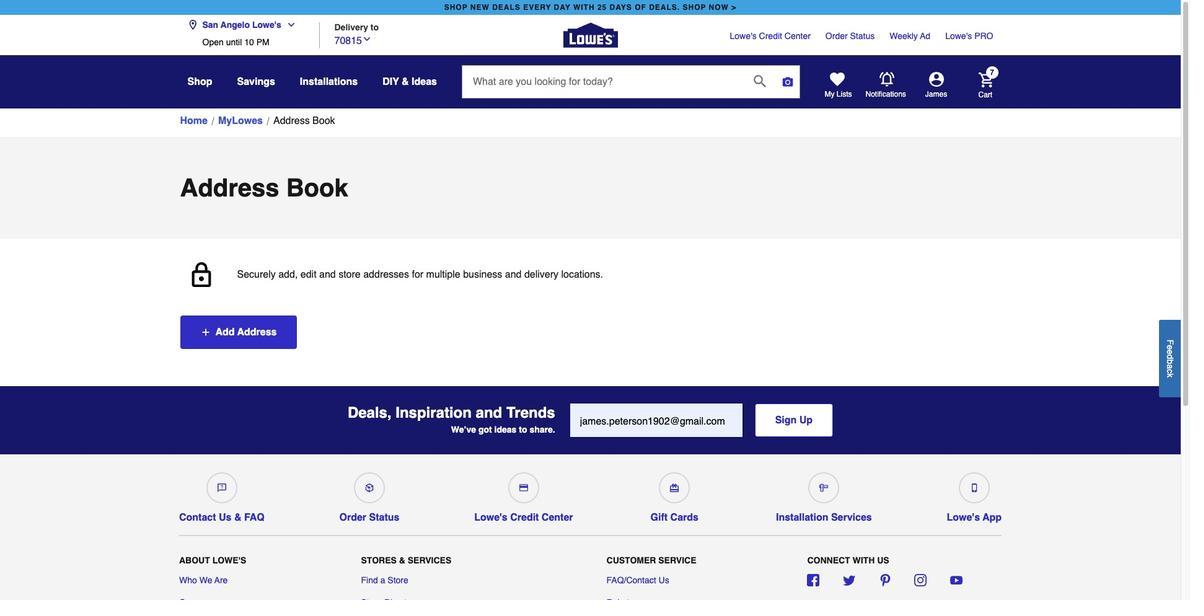 Task type: vqa. For each thing, say whether or not it's contained in the screenshot.


Task type: describe. For each thing, give the bounding box(es) containing it.
shop new deals every day with 25 days of deals. shop now >
[[445, 3, 737, 12]]

contact us & faq
[[179, 512, 265, 524]]

lowe's home improvement notification center image
[[880, 72, 895, 87]]

gift cards
[[651, 512, 699, 524]]

multiple
[[426, 269, 461, 280]]

up
[[800, 415, 813, 426]]

addresses
[[364, 269, 409, 280]]

70815 button
[[335, 32, 372, 48]]

25
[[598, 3, 607, 12]]

us for contact
[[219, 512, 232, 524]]

notifications
[[866, 90, 907, 99]]

1 horizontal spatial lowe's credit center link
[[730, 30, 811, 42]]

f e e d b a c k
[[1166, 340, 1176, 378]]

location image
[[188, 20, 198, 30]]

weekly ad link
[[890, 30, 931, 42]]

1 vertical spatial credit
[[511, 512, 539, 524]]

weekly ad
[[890, 31, 931, 41]]

1 vertical spatial status
[[369, 512, 400, 524]]

who we are link
[[179, 574, 228, 587]]

we
[[200, 576, 212, 586]]

securely
[[237, 269, 276, 280]]

until
[[226, 37, 242, 47]]

store
[[339, 269, 361, 280]]

deals.
[[650, 3, 681, 12]]

f e e d b a c k button
[[1160, 320, 1182, 397]]

lowe's pro link
[[946, 30, 994, 42]]

10
[[245, 37, 254, 47]]

deals,
[[348, 405, 392, 422]]

lists
[[837, 90, 853, 99]]

1 vertical spatial lowe's credit center
[[475, 512, 573, 524]]

0 vertical spatial center
[[785, 31, 811, 41]]

a inside button
[[1166, 364, 1176, 369]]

address inside button
[[274, 115, 310, 127]]

credit card image
[[520, 484, 528, 493]]

san angelo lowe's
[[203, 20, 281, 30]]

1 vertical spatial book
[[286, 174, 348, 202]]

0 vertical spatial order status
[[826, 31, 875, 41]]

got
[[479, 425, 492, 435]]

james
[[926, 90, 948, 99]]

contact
[[179, 512, 216, 524]]

facebook image
[[808, 574, 820, 587]]

connect with us
[[808, 556, 890, 566]]

1 shop from the left
[[445, 3, 468, 12]]

lowe's home improvement logo image
[[564, 8, 618, 62]]

find a store
[[361, 576, 409, 586]]

lowe's pro
[[946, 31, 994, 41]]

for
[[412, 269, 424, 280]]

pickup image
[[365, 484, 374, 493]]

home link
[[180, 114, 208, 128]]

cards
[[671, 512, 699, 524]]

us
[[878, 556, 890, 566]]

1 vertical spatial address book
[[180, 174, 348, 202]]

0 vertical spatial address book
[[274, 115, 335, 127]]

0 horizontal spatial a
[[381, 576, 385, 586]]

shop button
[[188, 71, 212, 93]]

2 horizontal spatial and
[[505, 269, 522, 280]]

ad
[[921, 31, 931, 41]]

order status link for lowe's pro link
[[826, 30, 875, 42]]

every
[[524, 3, 552, 12]]

lowe's inside lowe's pro link
[[946, 31, 973, 41]]

installations button
[[300, 71, 358, 93]]

f
[[1166, 340, 1176, 345]]

share.
[[530, 425, 556, 435]]

c
[[1166, 369, 1176, 373]]

delivery
[[525, 269, 559, 280]]

james button
[[907, 72, 967, 99]]

lowe's app
[[947, 512, 1002, 524]]

installation services
[[777, 512, 873, 524]]

delivery
[[335, 22, 368, 32]]

0 horizontal spatial and
[[319, 269, 336, 280]]

lowe's home improvement cart image
[[979, 72, 994, 87]]

app
[[983, 512, 1002, 524]]

new
[[471, 3, 490, 12]]

1 vertical spatial services
[[408, 556, 452, 566]]

& inside "link"
[[234, 512, 242, 524]]

who we are
[[179, 576, 228, 586]]

who
[[179, 576, 197, 586]]

business
[[463, 269, 503, 280]]

0 vertical spatial credit
[[760, 31, 783, 41]]

address book main content
[[0, 109, 1182, 386]]

pro
[[975, 31, 994, 41]]

customer service
[[607, 556, 697, 566]]

contact us & faq link
[[179, 468, 265, 524]]

0 horizontal spatial lowe's credit center link
[[475, 468, 573, 524]]

customer
[[607, 556, 657, 566]]

k
[[1166, 373, 1176, 378]]

instagram image
[[915, 574, 927, 587]]

find a store link
[[361, 574, 409, 587]]

mylowes link
[[218, 114, 263, 128]]

my lists
[[825, 90, 853, 99]]

installations
[[300, 76, 358, 87]]

pm
[[257, 37, 270, 47]]

mylowes
[[218, 115, 263, 127]]

san angelo lowe's button
[[188, 12, 301, 37]]

angelo
[[221, 20, 250, 30]]

weekly
[[890, 31, 919, 41]]

& for diy
[[402, 76, 409, 87]]

1 e from the top
[[1166, 345, 1176, 350]]

diy & ideas button
[[383, 71, 437, 93]]

lowe's inside san angelo lowe's button
[[252, 20, 281, 30]]

0 horizontal spatial order
[[340, 512, 367, 524]]

ideas
[[412, 76, 437, 87]]

0 horizontal spatial center
[[542, 512, 573, 524]]

days
[[610, 3, 633, 12]]

add
[[216, 327, 235, 338]]

diy
[[383, 76, 399, 87]]

sign up
[[776, 415, 813, 426]]

>
[[732, 3, 737, 12]]

chevron down image
[[362, 34, 372, 44]]

0 horizontal spatial with
[[574, 3, 595, 12]]

shop new deals every day with 25 days of deals. shop now > link
[[442, 0, 740, 15]]



Task type: locate. For each thing, give the bounding box(es) containing it.
gift cards link
[[648, 468, 702, 524]]

1 horizontal spatial status
[[851, 31, 875, 41]]

us down customer service
[[659, 576, 670, 586]]

a up k
[[1166, 364, 1176, 369]]

now
[[709, 3, 729, 12]]

shop
[[188, 76, 212, 87]]

sign up form
[[570, 404, 834, 439]]

credit down credit card icon
[[511, 512, 539, 524]]

lowe's home improvement lists image
[[830, 72, 845, 87]]

services
[[832, 512, 873, 524], [408, 556, 452, 566]]

1 vertical spatial to
[[519, 425, 528, 435]]

are
[[215, 576, 228, 586]]

services up "connect with us" at the bottom right of the page
[[832, 512, 873, 524]]

shop left 'new'
[[445, 3, 468, 12]]

service
[[659, 556, 697, 566]]

installation services link
[[777, 468, 873, 524]]

deals
[[493, 3, 521, 12]]

70815
[[335, 35, 362, 46]]

faq/contact
[[607, 576, 657, 586]]

and left delivery
[[505, 269, 522, 280]]

customer care image
[[218, 484, 226, 493]]

us for faq/contact
[[659, 576, 670, 586]]

add,
[[279, 269, 298, 280]]

status
[[851, 31, 875, 41], [369, 512, 400, 524]]

d
[[1166, 354, 1176, 359]]

0 vertical spatial status
[[851, 31, 875, 41]]

a right find
[[381, 576, 385, 586]]

twitter image
[[844, 574, 856, 587]]

add address
[[216, 327, 277, 338]]

b
[[1166, 359, 1176, 364]]

lowe's credit center down credit card icon
[[475, 512, 573, 524]]

& right diy
[[402, 76, 409, 87]]

us
[[219, 512, 232, 524], [659, 576, 670, 586]]

securely add, edit and store addresses for multiple business and       delivery locations.
[[237, 269, 604, 280]]

0 vertical spatial a
[[1166, 364, 1176, 369]]

about lowe's
[[179, 556, 246, 566]]

2 shop from the left
[[683, 3, 707, 12]]

0 horizontal spatial services
[[408, 556, 452, 566]]

lowe's credit center link
[[730, 30, 811, 42], [475, 468, 573, 524]]

deals, inspiration and trends we've got ideas to share.
[[348, 405, 556, 435]]

& left faq
[[234, 512, 242, 524]]

home
[[180, 115, 208, 127]]

order down the "pickup" icon
[[340, 512, 367, 524]]

to inside the deals, inspiration and trends we've got ideas to share.
[[519, 425, 528, 435]]

1 vertical spatial a
[[381, 576, 385, 586]]

0 horizontal spatial order status
[[340, 512, 400, 524]]

lowe's credit center down >
[[730, 31, 811, 41]]

1 horizontal spatial order
[[826, 31, 848, 41]]

us right contact
[[219, 512, 232, 524]]

1 horizontal spatial with
[[853, 556, 875, 566]]

order status link
[[826, 30, 875, 42], [340, 468, 400, 524]]

0 horizontal spatial lowe's credit center
[[475, 512, 573, 524]]

sign up button
[[755, 404, 834, 437]]

1 horizontal spatial credit
[[760, 31, 783, 41]]

0 horizontal spatial status
[[369, 512, 400, 524]]

e up d
[[1166, 345, 1176, 350]]

e up "b"
[[1166, 350, 1176, 354]]

& up the store
[[399, 556, 406, 566]]

us inside "link"
[[219, 512, 232, 524]]

0 horizontal spatial us
[[219, 512, 232, 524]]

camera image
[[782, 76, 795, 88]]

and up got
[[476, 405, 503, 422]]

Email Address email field
[[570, 404, 743, 437]]

0 vertical spatial with
[[574, 3, 595, 12]]

dimensions image
[[820, 484, 829, 493]]

1 vertical spatial order status link
[[340, 468, 400, 524]]

2 vertical spatial &
[[399, 556, 406, 566]]

e
[[1166, 345, 1176, 350], [1166, 350, 1176, 354]]

sign
[[776, 415, 797, 426]]

my lists link
[[825, 72, 853, 99]]

address book
[[274, 115, 335, 127], [180, 174, 348, 202]]

0 horizontal spatial to
[[371, 22, 379, 32]]

book
[[313, 115, 335, 127], [286, 174, 348, 202]]

open until 10 pm
[[203, 37, 270, 47]]

1 vertical spatial &
[[234, 512, 242, 524]]

savings
[[237, 76, 275, 87]]

and inside the deals, inspiration and trends we've got ideas to share.
[[476, 405, 503, 422]]

address
[[274, 115, 310, 127], [180, 174, 279, 202], [237, 327, 277, 338]]

1 horizontal spatial center
[[785, 31, 811, 41]]

book inside button
[[313, 115, 335, 127]]

0 vertical spatial order status link
[[826, 30, 875, 42]]

1 horizontal spatial services
[[832, 512, 873, 524]]

status left weekly in the right of the page
[[851, 31, 875, 41]]

None search field
[[462, 65, 801, 110]]

2 e from the top
[[1166, 350, 1176, 354]]

0 vertical spatial order
[[826, 31, 848, 41]]

1 vertical spatial address
[[180, 174, 279, 202]]

pinterest image
[[879, 574, 892, 587]]

with left us
[[853, 556, 875, 566]]

edit
[[301, 269, 317, 280]]

lowe's app link
[[947, 468, 1002, 524]]

with
[[574, 3, 595, 12], [853, 556, 875, 566]]

savings button
[[237, 71, 275, 93]]

stores
[[361, 556, 397, 566]]

0 horizontal spatial order status link
[[340, 468, 400, 524]]

1 horizontal spatial and
[[476, 405, 503, 422]]

1 vertical spatial order
[[340, 512, 367, 524]]

and
[[319, 269, 336, 280], [505, 269, 522, 280], [476, 405, 503, 422]]

1 vertical spatial lowe's credit center link
[[475, 468, 573, 524]]

diy & ideas
[[383, 76, 437, 87]]

faq/contact us
[[607, 576, 670, 586]]

and right edit
[[319, 269, 336, 280]]

to up chevron down icon
[[371, 22, 379, 32]]

open
[[203, 37, 224, 47]]

credit up search icon
[[760, 31, 783, 41]]

0 vertical spatial lowe's credit center
[[730, 31, 811, 41]]

youtube image
[[951, 574, 963, 587]]

delivery to
[[335, 22, 379, 32]]

trends
[[507, 405, 556, 422]]

mobile image
[[971, 484, 979, 493]]

installation
[[777, 512, 829, 524]]

my
[[825, 90, 835, 99]]

2 vertical spatial address
[[237, 327, 277, 338]]

order status up lowe's home improvement lists icon
[[826, 31, 875, 41]]

shop left now
[[683, 3, 707, 12]]

gift card image
[[671, 484, 679, 493]]

search image
[[754, 75, 767, 87]]

services up the store
[[408, 556, 452, 566]]

0 horizontal spatial shop
[[445, 3, 468, 12]]

0 vertical spatial to
[[371, 22, 379, 32]]

order status link for the gift cards 'link'
[[340, 468, 400, 524]]

lowe's
[[252, 20, 281, 30], [730, 31, 757, 41], [946, 31, 973, 41], [475, 512, 508, 524], [947, 512, 981, 524], [213, 556, 246, 566]]

1 horizontal spatial lowe's credit center
[[730, 31, 811, 41]]

gift
[[651, 512, 668, 524]]

1 vertical spatial us
[[659, 576, 670, 586]]

address book button
[[274, 114, 335, 128]]

0 vertical spatial address
[[274, 115, 310, 127]]

& inside button
[[402, 76, 409, 87]]

faq
[[244, 512, 265, 524]]

1 horizontal spatial order status
[[826, 31, 875, 41]]

0 vertical spatial book
[[313, 115, 335, 127]]

order status down the "pickup" icon
[[340, 512, 400, 524]]

inspiration
[[396, 405, 472, 422]]

1 horizontal spatial a
[[1166, 364, 1176, 369]]

1 horizontal spatial shop
[[683, 3, 707, 12]]

lowe's inside the lowe's app link
[[947, 512, 981, 524]]

1 horizontal spatial us
[[659, 576, 670, 586]]

to right ideas
[[519, 425, 528, 435]]

we've
[[451, 425, 476, 435]]

1 horizontal spatial to
[[519, 425, 528, 435]]

day
[[554, 3, 571, 12]]

plus image
[[201, 328, 211, 337]]

with left 25
[[574, 3, 595, 12]]

1 vertical spatial order status
[[340, 512, 400, 524]]

0 horizontal spatial credit
[[511, 512, 539, 524]]

1 vertical spatial center
[[542, 512, 573, 524]]

order up lowe's home improvement lists icon
[[826, 31, 848, 41]]

chevron down image
[[281, 20, 296, 30]]

san
[[203, 20, 218, 30]]

about
[[179, 556, 210, 566]]

0 vertical spatial services
[[832, 512, 873, 524]]

1 horizontal spatial order status link
[[826, 30, 875, 42]]

order status
[[826, 31, 875, 41], [340, 512, 400, 524]]

0 vertical spatial &
[[402, 76, 409, 87]]

of
[[635, 3, 647, 12]]

address inside 'button'
[[237, 327, 277, 338]]

faq/contact us link
[[607, 574, 670, 587]]

0 vertical spatial us
[[219, 512, 232, 524]]

7
[[991, 68, 995, 77]]

& for stores
[[399, 556, 406, 566]]

find
[[361, 576, 378, 586]]

cart
[[979, 90, 993, 99]]

status down the "pickup" icon
[[369, 512, 400, 524]]

Search Query text field
[[463, 66, 744, 98]]

1 vertical spatial with
[[853, 556, 875, 566]]

0 vertical spatial lowe's credit center link
[[730, 30, 811, 42]]

locations.
[[562, 269, 604, 280]]



